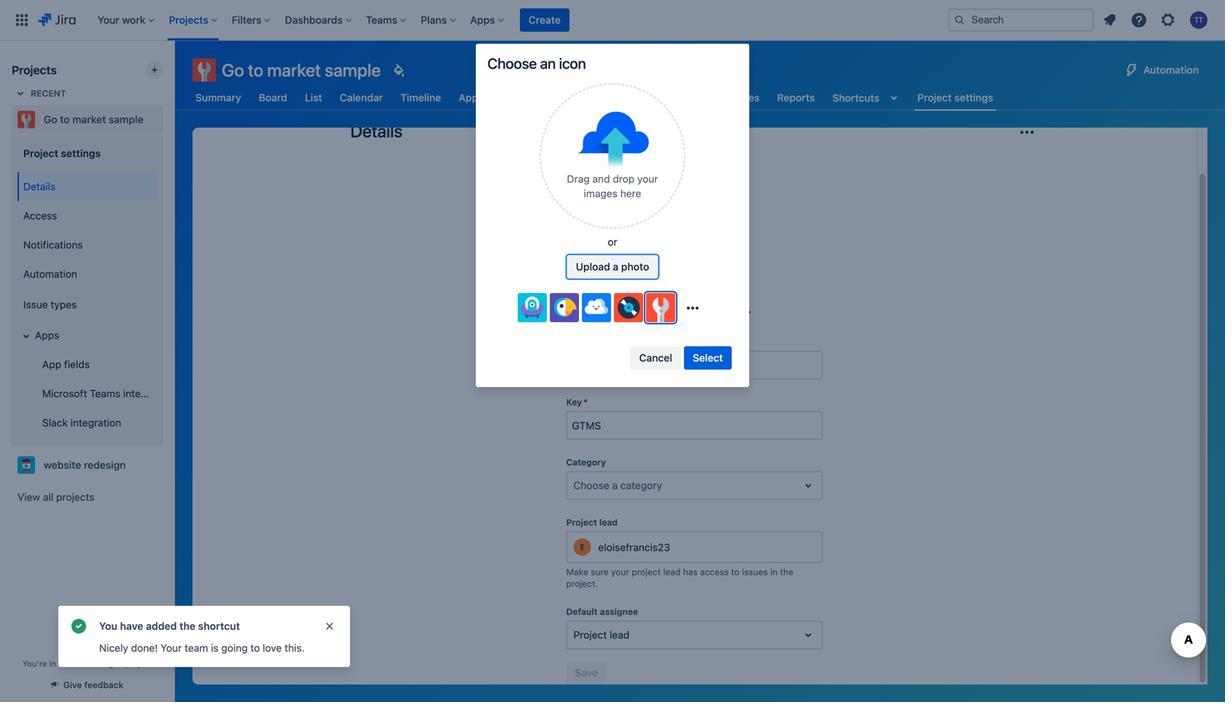 Task type: locate. For each thing, give the bounding box(es) containing it.
1 horizontal spatial choose
[[574, 480, 610, 492]]

0 vertical spatial an
[[540, 55, 556, 72]]

key
[[566, 397, 582, 407]]

1 vertical spatial *
[[584, 397, 588, 407]]

a for photo
[[613, 261, 619, 273]]

asterisk
[[711, 309, 744, 319]]

change icon button
[[656, 267, 733, 290]]

change icon
[[665, 272, 725, 284]]

1 vertical spatial project lead
[[574, 629, 630, 641]]

with
[[679, 309, 696, 319]]

group containing details
[[15, 168, 174, 442]]

0 horizontal spatial details
[[23, 181, 56, 193]]

choose up the approvals
[[488, 55, 537, 72]]

lead left has
[[663, 567, 681, 577]]

1 vertical spatial sample
[[109, 113, 143, 125]]

choose a category
[[574, 480, 662, 492]]

a for category
[[612, 480, 618, 492]]

drag and drop your images here
[[567, 173, 658, 199]]

your up here
[[637, 173, 658, 185]]

lead down assignee in the bottom of the page
[[610, 629, 630, 641]]

approvals link
[[456, 85, 510, 111]]

1 vertical spatial lead
[[663, 567, 681, 577]]

group
[[15, 134, 174, 446], [15, 168, 174, 442], [631, 346, 732, 370]]

upload image image
[[576, 111, 649, 168]]

0 vertical spatial project lead
[[566, 518, 618, 528]]

0 vertical spatial settings
[[955, 91, 994, 103]]

1 horizontal spatial the
[[780, 567, 794, 577]]

integration
[[123, 388, 174, 400], [70, 417, 121, 429]]

0 horizontal spatial integration
[[70, 417, 121, 429]]

a inside button
[[613, 261, 619, 273]]

tab list containing project settings
[[184, 85, 1005, 111]]

jira image
[[38, 11, 76, 29], [38, 11, 76, 29]]

details up the access
[[23, 181, 56, 193]]

1 horizontal spatial in
[[771, 567, 778, 577]]

1 horizontal spatial automation
[[1144, 64, 1199, 76]]

0 horizontal spatial automation
[[23, 268, 77, 280]]

drop
[[613, 173, 635, 185]]

to down recent
[[60, 113, 70, 125]]

to left issues
[[731, 567, 740, 577]]

automation down notifications
[[23, 268, 77, 280]]

0 vertical spatial *
[[748, 309, 752, 319]]

2 vertical spatial a
[[58, 659, 63, 669]]

0 horizontal spatial fields
[[64, 359, 90, 371]]

have
[[120, 620, 143, 632]]

project inside tab list
[[918, 91, 952, 103]]

icon right change
[[704, 272, 725, 284]]

lead up the eloisefrancis23
[[599, 518, 618, 528]]

1 vertical spatial in
[[49, 659, 56, 669]]

project down done!
[[125, 659, 152, 669]]

go up summary
[[222, 60, 244, 80]]

0 horizontal spatial market
[[72, 113, 106, 125]]

0 horizontal spatial go to market sample
[[44, 113, 143, 125]]

go to market sample down recent
[[44, 113, 143, 125]]

0 horizontal spatial project
[[125, 659, 152, 669]]

reports link
[[774, 85, 818, 111]]

details inside details link
[[23, 181, 56, 193]]

1 vertical spatial project settings
[[23, 147, 101, 159]]

0 vertical spatial go
[[222, 60, 244, 80]]

lead
[[599, 518, 618, 528], [663, 567, 681, 577], [610, 629, 630, 641]]

to
[[248, 60, 263, 80], [60, 113, 70, 125], [731, 567, 740, 577], [250, 642, 260, 654]]

0 vertical spatial automation
[[1144, 64, 1199, 76]]

0 horizontal spatial sample
[[109, 113, 143, 125]]

app
[[42, 359, 61, 371]]

integration down microsoft teams integration link
[[70, 417, 121, 429]]

details link
[[18, 172, 158, 201]]

project settings inside group
[[23, 147, 101, 159]]

team
[[185, 642, 208, 654]]

1 vertical spatial go to market sample
[[44, 113, 143, 125]]

default
[[566, 607, 598, 617]]

notifications link
[[18, 230, 158, 260]]

0 vertical spatial choose
[[488, 55, 537, 72]]

choose inside dialog
[[488, 55, 537, 72]]

you
[[99, 620, 117, 632]]

icon
[[559, 55, 586, 72], [704, 272, 725, 284]]

0 horizontal spatial in
[[49, 659, 56, 669]]

upload
[[576, 261, 610, 273]]

0 horizontal spatial icon
[[559, 55, 586, 72]]

details down calendar link on the left top
[[350, 121, 403, 141]]

1 horizontal spatial *
[[748, 309, 752, 319]]

1 vertical spatial go
[[44, 113, 57, 125]]

app fields
[[42, 359, 90, 371]]

the right issues
[[780, 567, 794, 577]]

an right with
[[699, 309, 709, 319]]

0 horizontal spatial an
[[540, 55, 556, 72]]

1 horizontal spatial icon
[[704, 272, 725, 284]]

0 vertical spatial icon
[[559, 55, 586, 72]]

1 horizontal spatial fields
[[606, 309, 628, 319]]

1 vertical spatial automation
[[23, 268, 77, 280]]

0 horizontal spatial settings
[[61, 147, 101, 159]]

market up list
[[267, 60, 321, 80]]

issues link
[[726, 85, 763, 111]]

fields
[[606, 309, 628, 319], [64, 359, 90, 371]]

project lead down default assignee
[[574, 629, 630, 641]]

0 horizontal spatial project settings
[[23, 147, 101, 159]]

nicely
[[99, 642, 128, 654]]

microsoft teams integration link
[[26, 379, 174, 408]]

1 vertical spatial the
[[179, 620, 196, 632]]

an up new link
[[540, 55, 556, 72]]

* right asterisk
[[748, 309, 752, 319]]

in right issues
[[771, 567, 778, 577]]

search image
[[954, 14, 966, 26]]

1 horizontal spatial project settings
[[918, 91, 994, 103]]

list link
[[302, 85, 325, 111]]

project down the eloisefrancis23
[[632, 567, 661, 577]]

1 horizontal spatial project
[[632, 567, 661, 577]]

0 vertical spatial project settings
[[918, 91, 994, 103]]

automation link
[[18, 260, 158, 289]]

1 vertical spatial details
[[23, 181, 56, 193]]

your inside make sure your project lead has access to issues in the project.
[[611, 567, 629, 577]]

projects
[[56, 491, 94, 503]]

upload a photo
[[576, 261, 649, 273]]

apps button
[[18, 321, 158, 350]]

category
[[566, 457, 606, 468]]

teams
[[90, 388, 120, 400]]

0 horizontal spatial your
[[611, 567, 629, 577]]

0 vertical spatial the
[[780, 567, 794, 577]]

in right you're
[[49, 659, 56, 669]]

0 horizontal spatial choose
[[488, 55, 537, 72]]

approvals
[[459, 92, 507, 104]]

icon up new
[[559, 55, 586, 72]]

0 vertical spatial fields
[[606, 309, 628, 319]]

sample
[[325, 60, 381, 80], [109, 113, 143, 125]]

0 vertical spatial a
[[613, 261, 619, 273]]

reports
[[777, 92, 815, 104]]

feedback
[[84, 680, 123, 690]]

market inside "link"
[[72, 113, 106, 125]]

the inside make sure your project lead has access to issues in the project.
[[780, 567, 794, 577]]

this.
[[285, 642, 305, 654]]

1 vertical spatial an
[[699, 309, 709, 319]]

1 vertical spatial market
[[72, 113, 106, 125]]

automation right automation icon
[[1144, 64, 1199, 76]]

project
[[918, 91, 952, 103], [23, 147, 58, 159], [566, 518, 597, 528], [574, 629, 607, 641]]

the
[[780, 567, 794, 577], [179, 620, 196, 632]]

1 horizontal spatial market
[[267, 60, 321, 80]]

open image
[[800, 627, 817, 644]]

a left "team-"
[[58, 659, 63, 669]]

market
[[267, 60, 321, 80], [72, 113, 106, 125]]

1 horizontal spatial go
[[222, 60, 244, 80]]

a left photo
[[613, 261, 619, 273]]

make sure your project lead has access to issues in the project.
[[566, 567, 794, 589]]

* right key at left
[[584, 397, 588, 407]]

give feedback
[[63, 680, 123, 690]]

app fields link
[[26, 350, 158, 379]]

1 horizontal spatial an
[[699, 309, 709, 319]]

the up team
[[179, 620, 196, 632]]

access
[[23, 210, 57, 222]]

0 vertical spatial your
[[637, 173, 658, 185]]

category
[[621, 480, 662, 492]]

2 vertical spatial lead
[[610, 629, 630, 641]]

0 vertical spatial go to market sample
[[222, 60, 381, 80]]

*
[[748, 309, 752, 319], [584, 397, 588, 407]]

view all projects
[[18, 491, 94, 503]]

photo
[[621, 261, 649, 273]]

None field
[[568, 352, 822, 379], [568, 413, 822, 439], [568, 352, 822, 379], [568, 413, 822, 439]]

1 vertical spatial integration
[[70, 417, 121, 429]]

your
[[637, 173, 658, 185], [611, 567, 629, 577]]

choose an icon dialog
[[476, 44, 749, 387]]

integration right teams
[[123, 388, 174, 400]]

integration inside slack integration link
[[70, 417, 121, 429]]

automation
[[1144, 64, 1199, 76], [23, 268, 77, 280]]

board link
[[256, 85, 290, 111]]

0 horizontal spatial go
[[44, 113, 57, 125]]

create button
[[520, 8, 570, 32]]

an inside dialog
[[540, 55, 556, 72]]

go to market sample up list
[[222, 60, 381, 80]]

1 horizontal spatial integration
[[123, 388, 174, 400]]

0 vertical spatial integration
[[123, 388, 174, 400]]

project lead down choose a category
[[566, 518, 618, 528]]

board
[[259, 92, 287, 104]]

1 vertical spatial choose
[[574, 480, 610, 492]]

tab list
[[184, 85, 1005, 111]]

market up details link
[[72, 113, 106, 125]]

choose down category
[[574, 480, 610, 492]]

project inside make sure your project lead has access to issues in the project.
[[632, 567, 661, 577]]

go
[[222, 60, 244, 80], [44, 113, 57, 125]]

you're in a team-managed project
[[23, 659, 152, 669]]

choose
[[488, 55, 537, 72], [574, 480, 610, 492]]

1 vertical spatial icon
[[704, 272, 725, 284]]

choose for choose an icon
[[488, 55, 537, 72]]

to up the board
[[248, 60, 263, 80]]

change
[[665, 272, 702, 284]]

group containing cancel
[[631, 346, 732, 370]]

0 vertical spatial sample
[[325, 60, 381, 80]]

0 vertical spatial in
[[771, 567, 778, 577]]

automation inside button
[[1144, 64, 1199, 76]]

choose an icon
[[488, 55, 586, 72]]

1 vertical spatial your
[[611, 567, 629, 577]]

select a default avatar option group
[[518, 293, 678, 322]]

access
[[700, 567, 729, 577]]

icon inside dialog
[[559, 55, 586, 72]]

expand image
[[18, 327, 35, 345]]

you're
[[23, 659, 47, 669]]

0 vertical spatial details
[[350, 121, 403, 141]]

a left category
[[612, 480, 618, 492]]

access link
[[18, 201, 158, 230]]

1 vertical spatial project
[[125, 659, 152, 669]]

give
[[63, 680, 82, 690]]

1 vertical spatial a
[[612, 480, 618, 492]]

fields left are
[[606, 309, 628, 319]]

calendar link
[[337, 85, 386, 111]]

icon inside button
[[704, 272, 725, 284]]

go down recent
[[44, 113, 57, 125]]

fields right app
[[64, 359, 90, 371]]

1 vertical spatial fields
[[64, 359, 90, 371]]

your right sure
[[611, 567, 629, 577]]

new link
[[521, 85, 589, 111]]

1 horizontal spatial your
[[637, 173, 658, 185]]

recent
[[31, 88, 66, 98]]

0 vertical spatial project
[[632, 567, 661, 577]]

issue types link
[[18, 289, 158, 321]]

project lead
[[566, 518, 618, 528], [574, 629, 630, 641]]

apps
[[35, 329, 59, 341]]



Task type: describe. For each thing, give the bounding box(es) containing it.
go to market sample inside "link"
[[44, 113, 143, 125]]

fields for required
[[606, 309, 628, 319]]

team-
[[65, 659, 88, 669]]

all
[[43, 491, 53, 503]]

1 horizontal spatial go to market sample
[[222, 60, 381, 80]]

microsoft teams integration
[[42, 388, 174, 400]]

give feedback button
[[43, 673, 132, 697]]

key *
[[566, 397, 588, 407]]

choose for choose a category
[[574, 480, 610, 492]]

your
[[161, 642, 182, 654]]

create
[[529, 14, 561, 26]]

timeline
[[401, 92, 441, 104]]

cancel button
[[631, 346, 681, 370]]

list
[[305, 92, 322, 104]]

view all projects link
[[12, 484, 163, 511]]

slack integration
[[42, 417, 121, 429]]

managed
[[88, 659, 123, 669]]

0 horizontal spatial *
[[584, 397, 588, 407]]

in inside make sure your project lead has access to issues in the project.
[[771, 567, 778, 577]]

images
[[584, 187, 618, 199]]

drag
[[567, 173, 590, 185]]

view
[[18, 491, 40, 503]]

slack
[[42, 417, 68, 429]]

1 horizontal spatial sample
[[325, 60, 381, 80]]

love
[[263, 642, 282, 654]]

redesign
[[84, 459, 126, 471]]

slack integration link
[[26, 408, 158, 438]]

calendar
[[340, 92, 383, 104]]

eloisefrancis23
[[598, 541, 670, 553]]

primary element
[[9, 0, 937, 40]]

done!
[[131, 642, 158, 654]]

website redesign
[[44, 459, 126, 471]]

added
[[146, 620, 177, 632]]

website redesign link
[[12, 451, 158, 480]]

new
[[563, 93, 583, 102]]

success image
[[70, 618, 88, 635]]

issues
[[742, 567, 768, 577]]

show more image
[[681, 296, 705, 320]]

or
[[608, 236, 618, 248]]

are
[[631, 309, 644, 319]]

create banner
[[0, 0, 1225, 41]]

automation button
[[1117, 58, 1208, 82]]

you have added the shortcut
[[99, 620, 240, 632]]

attachments link
[[647, 85, 715, 111]]

issues
[[729, 92, 760, 104]]

0 vertical spatial market
[[267, 60, 321, 80]]

required
[[566, 309, 603, 319]]

make
[[566, 567, 588, 577]]

group inside the choose an icon dialog
[[631, 346, 732, 370]]

drag and drop your images here element
[[551, 172, 674, 201]]

project.
[[566, 579, 598, 589]]

to left love
[[250, 642, 260, 654]]

dismiss image
[[324, 621, 336, 632]]

issue
[[23, 299, 48, 311]]

1 vertical spatial settings
[[61, 147, 101, 159]]

project avatar image
[[648, 162, 741, 255]]

default assignee
[[566, 607, 638, 617]]

select button
[[684, 346, 732, 370]]

marked
[[646, 309, 677, 319]]

Search field
[[948, 8, 1094, 32]]

select
[[693, 352, 723, 364]]

lead inside make sure your project lead has access to issues in the project.
[[663, 567, 681, 577]]

assignee
[[600, 607, 638, 617]]

notifications
[[23, 239, 83, 251]]

1 horizontal spatial details
[[350, 121, 403, 141]]

microsoft
[[42, 388, 87, 400]]

0 vertical spatial lead
[[599, 518, 618, 528]]

project settings inside tab list
[[918, 91, 994, 103]]

nicely done! your team is going to love this.
[[99, 642, 305, 654]]

summary
[[195, 92, 241, 104]]

automation image
[[1123, 61, 1141, 79]]

open image
[[800, 477, 817, 495]]

go inside "link"
[[44, 113, 57, 125]]

summary link
[[193, 85, 244, 111]]

timeline link
[[398, 85, 444, 111]]

here
[[620, 187, 641, 199]]

integration inside microsoft teams integration link
[[123, 388, 174, 400]]

shortcut
[[198, 620, 240, 632]]

collapse recent projects image
[[12, 85, 29, 102]]

upload a photo button
[[567, 255, 658, 279]]

website
[[44, 459, 81, 471]]

cancel
[[639, 352, 672, 364]]

projects
[[12, 63, 57, 77]]

0 horizontal spatial the
[[179, 620, 196, 632]]

your inside drag and drop your images here
[[637, 173, 658, 185]]

issue types
[[23, 299, 77, 311]]

group containing project settings
[[15, 134, 174, 446]]

types
[[51, 299, 77, 311]]

to inside "link"
[[60, 113, 70, 125]]

fields for app
[[64, 359, 90, 371]]

sample inside go to market sample "link"
[[109, 113, 143, 125]]

1 horizontal spatial settings
[[955, 91, 994, 103]]

and
[[593, 173, 610, 185]]

to inside make sure your project lead has access to issues in the project.
[[731, 567, 740, 577]]

go to market sample link
[[12, 105, 158, 134]]

required fields are marked with an asterisk *
[[566, 309, 752, 319]]



Task type: vqa. For each thing, say whether or not it's contained in the screenshot.
the Issue
yes



